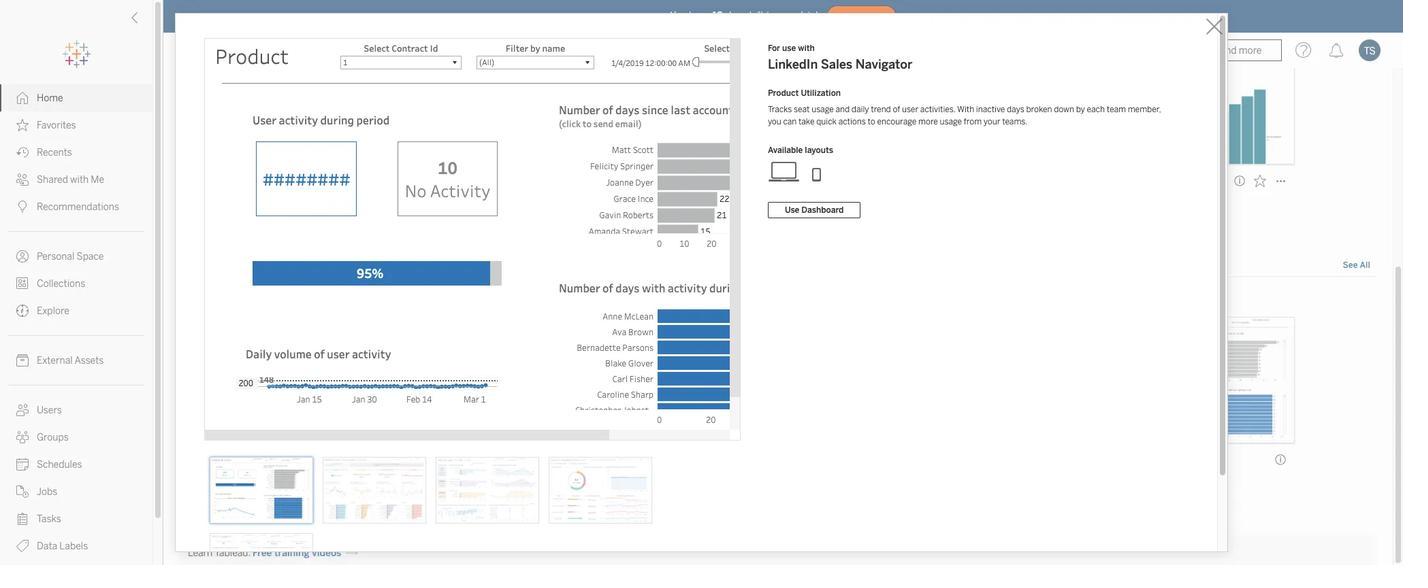 Task type: vqa. For each thing, say whether or not it's contained in the screenshot.
the bottommost Testingggg 1
no



Task type: locate. For each thing, give the bounding box(es) containing it.
1 horizontal spatial usage
[[940, 117, 962, 127]]

days
[[726, 10, 747, 21], [1007, 105, 1025, 114]]

with up "linkedin"
[[798, 44, 815, 53]]

in right sign
[[376, 292, 384, 304]]

1 vertical spatial from
[[207, 292, 228, 304]]

learn
[[188, 548, 213, 560]]

minutes for global indicators
[[201, 194, 231, 204]]

personal space
[[37, 251, 104, 263]]

3 22 from the left
[[644, 194, 654, 204]]

1 22 from the left
[[189, 194, 199, 204]]

22 down tourism at the left top
[[644, 194, 654, 204]]

global
[[189, 175, 218, 187]]

available layouts
[[768, 146, 834, 155]]

home
[[37, 93, 63, 104]]

indicators
[[220, 175, 265, 187]]

phone image
[[801, 161, 834, 183]]

22 down the 'global'
[[189, 194, 199, 204]]

product utilization image
[[209, 458, 313, 524]]

1 vertical spatial with
[[70, 174, 89, 186]]

in right the left
[[767, 10, 775, 21]]

each
[[1087, 105, 1105, 114]]

you
[[768, 117, 782, 127]]

actions
[[839, 117, 866, 127]]

3 minutes from the left
[[656, 194, 686, 204]]

you
[[670, 10, 686, 21]]

salesforce
[[189, 455, 236, 466]]

from inside product utilization tracks seat usage and daily trend of user activities. with inactive days broken down by each team member, you can take quick actions to encourage more usage from your teams.
[[964, 117, 982, 127]]

1 vertical spatial your
[[984, 117, 1001, 127]]

0 vertical spatial in
[[767, 10, 775, 21]]

or
[[474, 292, 484, 304]]

days right the "13"
[[726, 10, 747, 21]]

0 horizontal spatial 22
[[189, 194, 199, 204]]

1 minutes from the left
[[201, 194, 231, 204]]

1 horizontal spatial minutes
[[428, 194, 459, 204]]

1 horizontal spatial days
[[1007, 105, 1025, 114]]

22
[[189, 194, 199, 204], [417, 194, 426, 204], [644, 194, 654, 204]]

1 ago from the left
[[233, 194, 247, 204]]

use right for
[[783, 44, 796, 53]]

buy
[[844, 12, 859, 21]]

of
[[893, 105, 901, 114]]

2 22 from the left
[[417, 194, 426, 204]]

your left 'trial.'
[[778, 10, 798, 21]]

now
[[861, 12, 880, 21]]

space
[[77, 251, 104, 263]]

users link
[[0, 397, 153, 424]]

1 vertical spatial days
[[1007, 105, 1025, 114]]

personal space link
[[0, 243, 153, 270]]

layouts
[[805, 146, 834, 155]]

to down trend
[[868, 117, 876, 127]]

2 22 minutes ago from the left
[[417, 194, 474, 204]]

2 horizontal spatial ago
[[688, 194, 702, 204]]

1 horizontal spatial in
[[767, 10, 775, 21]]

marketo
[[417, 455, 454, 466]]

22 for global indicators
[[189, 194, 199, 204]]

with
[[958, 105, 975, 114]]

to
[[868, 117, 876, 127], [386, 292, 395, 304], [559, 292, 568, 304]]

data right sample
[[537, 292, 557, 304]]

ago for tourism
[[688, 194, 702, 204]]

minutes down business
[[428, 194, 459, 204]]

0 horizontal spatial from
[[207, 292, 228, 304]]

quick
[[817, 117, 837, 127]]

0 vertical spatial days
[[726, 10, 747, 21]]

data labels link
[[0, 533, 153, 561]]

your right sign
[[397, 292, 417, 304]]

1 22 minutes ago from the left
[[189, 194, 247, 204]]

groups link
[[0, 424, 153, 452]]

22 minutes ago for global indicators
[[189, 194, 247, 204]]

usage down activities.
[[940, 117, 962, 127]]

0 vertical spatial from
[[964, 117, 982, 127]]

teams.
[[1003, 117, 1028, 127]]

see all
[[1343, 261, 1371, 271]]

me
[[91, 174, 104, 186]]

22 down business
[[417, 194, 426, 204]]

sales
[[821, 57, 853, 72]]

ago
[[233, 194, 247, 204], [460, 194, 474, 204], [688, 194, 702, 204]]

minutes for business
[[428, 194, 459, 204]]

usage up quick
[[812, 105, 834, 114]]

22 minutes ago for business
[[417, 194, 474, 204]]

1 vertical spatial use
[[486, 292, 501, 304]]

with inside for use with linkedin sales navigator
[[798, 44, 815, 53]]

with
[[798, 44, 815, 53], [70, 174, 89, 186]]

shared with me
[[37, 174, 104, 186]]

data labels
[[37, 541, 88, 553]]

have
[[689, 10, 710, 21]]

main navigation. press the up and down arrow keys to access links. element
[[0, 84, 153, 566]]

0 horizontal spatial usage
[[812, 105, 834, 114]]

use inside for use with linkedin sales navigator
[[783, 44, 796, 53]]

2 horizontal spatial your
[[984, 117, 1001, 127]]

minutes down tourism at the left top
[[656, 194, 686, 204]]

home link
[[0, 84, 153, 112]]

usage
[[812, 105, 834, 114], [940, 117, 962, 127]]

tasks
[[37, 514, 61, 526]]

explore link
[[0, 298, 153, 325]]

1 horizontal spatial ago
[[460, 194, 474, 204]]

1 horizontal spatial from
[[964, 117, 982, 127]]

0 horizontal spatial 22 minutes ago
[[189, 194, 247, 204]]

product
[[768, 89, 799, 98]]

your inside product utilization tracks seat usage and daily trend of user activities. with inactive days broken down by each team member, you can take quick actions to encourage more usage from your teams.
[[984, 117, 1001, 127]]

more
[[919, 117, 938, 127]]

from down with
[[964, 117, 982, 127]]

1 horizontal spatial your
[[778, 10, 798, 21]]

1 horizontal spatial with
[[798, 44, 815, 53]]

2 horizontal spatial 22
[[644, 194, 654, 204]]

with left me
[[70, 174, 89, 186]]

your
[[778, 10, 798, 21], [984, 117, 1001, 127], [397, 292, 417, 304]]

22 minutes ago down tourism at the left top
[[644, 194, 702, 204]]

simply
[[324, 292, 354, 304]]

to left get
[[559, 292, 568, 304]]

2 horizontal spatial 22 minutes ago
[[644, 194, 702, 204]]

2 minutes from the left
[[428, 194, 459, 204]]

recommendations link
[[0, 193, 153, 221]]

0 vertical spatial with
[[798, 44, 815, 53]]

from left a
[[207, 292, 228, 304]]

free training videos link
[[253, 548, 358, 560]]

1 horizontal spatial data
[[537, 292, 557, 304]]

1 vertical spatial in
[[376, 292, 384, 304]]

oracle eloqua
[[644, 455, 706, 466]]

collections link
[[0, 270, 153, 298]]

pre-
[[237, 292, 255, 304]]

22 minutes ago down business
[[417, 194, 474, 204]]

labels
[[59, 541, 88, 553]]

use right or
[[486, 292, 501, 304]]

data left source,
[[419, 292, 439, 304]]

2 horizontal spatial to
[[868, 117, 876, 127]]

0 horizontal spatial data
[[419, 292, 439, 304]]

schedules
[[37, 460, 82, 471]]

inmail engagement image
[[209, 534, 313, 566]]

1 vertical spatial usage
[[940, 117, 962, 127]]

global indicators
[[189, 175, 265, 187]]

sign
[[356, 292, 374, 304]]

1 horizontal spatial 22
[[417, 194, 426, 204]]

take
[[799, 117, 815, 127]]

from
[[964, 117, 982, 127], [207, 292, 228, 304]]

and
[[836, 105, 850, 114]]

data
[[37, 541, 57, 553]]

by
[[1077, 105, 1086, 114]]

ago for business
[[460, 194, 474, 204]]

3 ago from the left
[[688, 194, 702, 204]]

0 horizontal spatial ago
[[233, 194, 247, 204]]

0 vertical spatial use
[[783, 44, 796, 53]]

1 horizontal spatial 22 minutes ago
[[417, 194, 474, 204]]

2 data from the left
[[537, 292, 557, 304]]

your down inactive
[[984, 117, 1001, 127]]

0 horizontal spatial with
[[70, 174, 89, 186]]

started.
[[586, 292, 620, 304]]

2 ago from the left
[[460, 194, 474, 204]]

0 horizontal spatial in
[[376, 292, 384, 304]]

0 vertical spatial usage
[[812, 105, 834, 114]]

1 horizontal spatial use
[[783, 44, 796, 53]]

22 minutes ago down global indicators
[[189, 194, 247, 204]]

to right sign
[[386, 292, 395, 304]]

3 22 minutes ago from the left
[[644, 194, 702, 204]]

2 horizontal spatial minutes
[[656, 194, 686, 204]]

days up teams.
[[1007, 105, 1025, 114]]

0 horizontal spatial use
[[486, 292, 501, 304]]

minutes down global indicators
[[201, 194, 231, 204]]

business
[[417, 175, 457, 187]]

0 horizontal spatial minutes
[[201, 194, 231, 204]]

0 horizontal spatial your
[[397, 292, 417, 304]]



Task type: describe. For each thing, give the bounding box(es) containing it.
favorites
[[37, 120, 76, 131]]

seat
[[794, 105, 810, 114]]

for use with linkedin sales navigator
[[768, 44, 913, 72]]

minutes for tourism
[[656, 194, 686, 204]]

0 horizontal spatial to
[[386, 292, 395, 304]]

tasks link
[[0, 506, 153, 533]]

personal
[[37, 251, 75, 263]]

team
[[1107, 105, 1126, 114]]

1 data from the left
[[419, 292, 439, 304]]

buy now button
[[827, 5, 897, 27]]

use dashboard
[[785, 206, 844, 215]]

explore
[[37, 306, 69, 317]]

ago for global indicators
[[233, 194, 247, 204]]

0 vertical spatial your
[[778, 10, 798, 21]]

recents
[[37, 147, 72, 159]]

shared
[[37, 174, 68, 186]]

laptop image
[[768, 161, 801, 183]]

a
[[230, 292, 235, 304]]

can
[[784, 117, 797, 127]]

user
[[902, 105, 919, 114]]

trend
[[871, 105, 891, 114]]

accelerators
[[183, 256, 253, 271]]

daily
[[852, 105, 869, 114]]

for
[[768, 44, 781, 53]]

2 vertical spatial your
[[397, 292, 417, 304]]

target search image
[[436, 458, 539, 524]]

you have 13 days left in your trial.
[[670, 10, 821, 21]]

built
[[255, 292, 274, 304]]

oracle
[[644, 455, 673, 466]]

videos
[[312, 548, 342, 560]]

dashboard
[[802, 206, 844, 215]]

to inside product utilization tracks seat usage and daily trend of user activities. with inactive days broken down by each team member, you can take quick actions to encourage more usage from your teams.
[[868, 117, 876, 127]]

days inside product utilization tracks seat usage and daily trend of user activities. with inactive days broken down by each team member, you can take quick actions to encourage more usage from your teams.
[[1007, 105, 1025, 114]]

use
[[785, 206, 800, 215]]

groups
[[37, 432, 69, 444]]

with inside main navigation. press the up and down arrow keys to access links. element
[[70, 174, 89, 186]]

use dashboard button
[[768, 202, 861, 219]]

22 minutes ago for tourism
[[644, 194, 702, 204]]

tracks
[[768, 105, 792, 114]]

product utilization tracks seat usage and daily trend of user activities. with inactive days broken down by each team member, you can take quick actions to encourage more usage from your teams.
[[768, 89, 1162, 127]]

assets
[[75, 356, 104, 367]]

external
[[37, 356, 73, 367]]

get
[[570, 292, 584, 304]]

recents link
[[0, 139, 153, 166]]

source,
[[441, 292, 472, 304]]

right arrow image
[[346, 549, 358, 560]]

shared with me link
[[0, 166, 153, 193]]

buy now
[[844, 12, 880, 21]]

jobs link
[[0, 479, 153, 506]]

1 horizontal spatial to
[[559, 292, 568, 304]]

tourism
[[644, 175, 680, 187]]

learn tableau.
[[188, 548, 251, 560]]

jobs
[[37, 487, 57, 499]]

22 for tourism
[[644, 194, 654, 204]]

broken
[[1027, 105, 1053, 114]]

see
[[1343, 261, 1359, 271]]

activities.
[[921, 105, 956, 114]]

encourage
[[878, 117, 917, 127]]

down
[[1054, 105, 1075, 114]]

tableau.
[[215, 548, 251, 560]]

performance overview image
[[322, 458, 426, 524]]

free training videos
[[253, 548, 342, 560]]

training
[[274, 548, 310, 560]]

navigator
[[856, 57, 913, 72]]

utilization
[[801, 89, 841, 98]]

start from a pre-built workbook. simply sign in to your data source, or use sample data to get started.
[[183, 292, 620, 304]]

available
[[768, 146, 803, 155]]

navigation panel element
[[0, 41, 153, 566]]

workbook.
[[276, 292, 322, 304]]

0 horizontal spatial days
[[726, 10, 747, 21]]

22 for business
[[417, 194, 426, 204]]

external assets
[[37, 356, 104, 367]]

eloqua
[[676, 455, 706, 466]]

users
[[37, 405, 62, 417]]

free
[[253, 548, 272, 560]]

sample
[[503, 292, 535, 304]]

13
[[713, 10, 723, 21]]

schedules link
[[0, 452, 153, 479]]

ssi analysis image
[[549, 458, 652, 524]]

member,
[[1128, 105, 1162, 114]]

linkedin
[[768, 57, 818, 72]]

external assets link
[[0, 347, 153, 375]]

trial.
[[801, 10, 821, 21]]

left
[[750, 10, 764, 21]]



